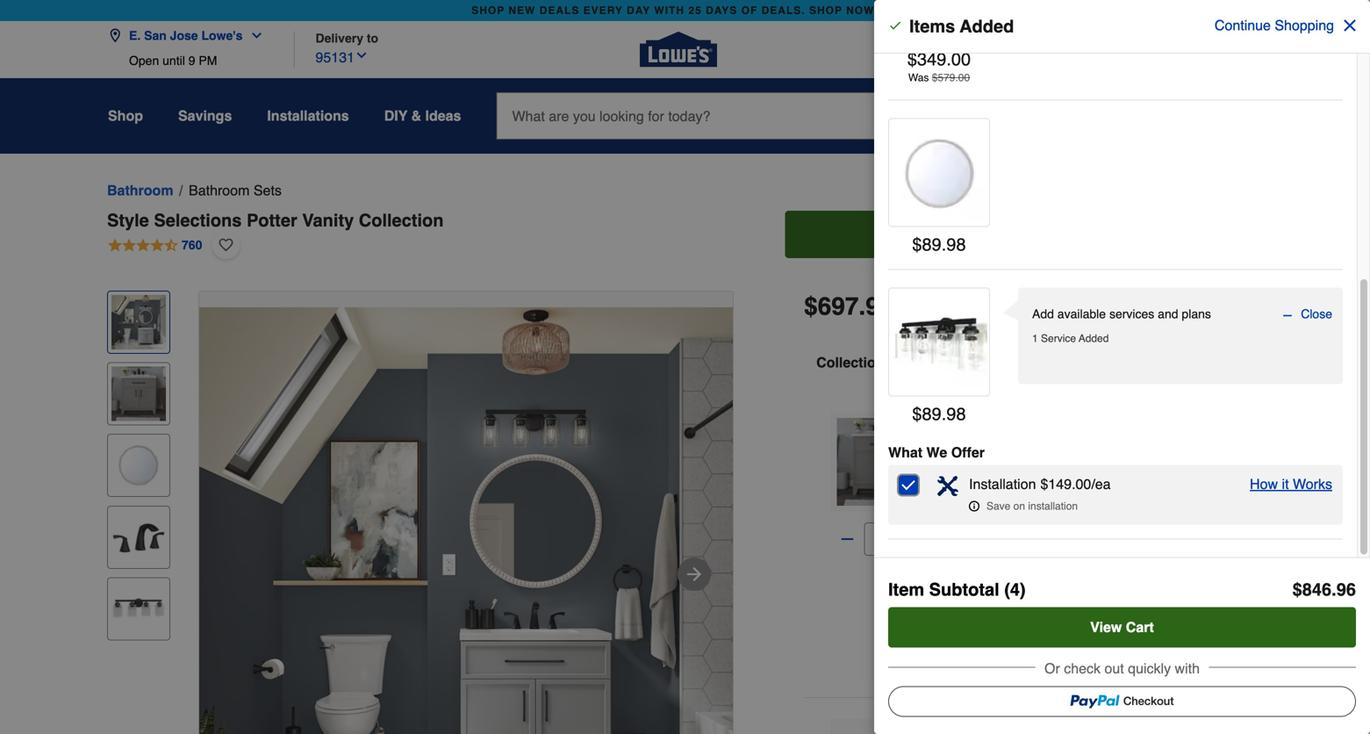 Task type: locate. For each thing, give the bounding box(es) containing it.
product image
[[893, 126, 988, 221], [893, 296, 988, 390]]

order status link
[[1012, 42, 1082, 60]]

0 vertical spatial 89
[[923, 234, 942, 255]]

0 horizontal spatial to
[[367, 31, 379, 45]]

view cart button
[[889, 607, 1357, 648]]

works
[[1294, 476, 1333, 492]]

None search field
[[497, 92, 976, 156]]

0 horizontal spatial chevron down image
[[243, 29, 264, 43]]

95131 button
[[316, 45, 369, 68]]

349 for .00
[[918, 49, 947, 69]]

$ inside $ 349 . 00
[[958, 476, 964, 489]]

we
[[927, 444, 948, 461]]

color/finish
[[1039, 554, 1111, 568]]

items up $927.96 save $230.00
[[999, 226, 1036, 242]]

0 vertical spatial product image
[[893, 126, 988, 221]]

.00 down center
[[956, 72, 971, 84]]

$230.00 down $927.96
[[958, 306, 1009, 322]]

0 vertical spatial 4
[[1245, 97, 1251, 109]]

0 horizontal spatial with
[[1116, 431, 1138, 445]]

lowe's for lowe's credit center
[[877, 44, 914, 58]]

2 98 from the top
[[947, 404, 967, 424]]

heart outline image
[[219, 235, 233, 255]]

added up center
[[960, 16, 1015, 36]]

cart up the available
[[1057, 226, 1085, 242]]

title image
[[112, 295, 166, 350], [112, 367, 166, 421], [112, 438, 166, 493], [112, 510, 166, 565], [112, 582, 166, 636]]

$ 697 . 96
[[805, 292, 894, 321]]

2 shop from the left
[[810, 4, 843, 17]]

1 product image from the top
[[893, 126, 988, 221]]

in
[[1110, 414, 1119, 428]]

0 horizontal spatial shop
[[472, 4, 505, 17]]

style selections potter vanity collection
[[107, 210, 444, 231]]

day
[[627, 4, 651, 17]]

bathroom sets link
[[189, 180, 282, 201]]

shop
[[108, 108, 143, 124]]

1 horizontal spatial add
[[1033, 307, 1055, 321]]

selections for style selections
[[991, 414, 1052, 428]]

1 horizontal spatial selections
[[991, 414, 1052, 428]]

add up the 1
[[1033, 307, 1055, 321]]

4 down pro
[[1245, 97, 1251, 109]]

info image
[[970, 501, 980, 512]]

0 vertical spatial $230.00
[[958, 306, 1009, 322]]

selections up sink
[[991, 414, 1052, 428]]

1 horizontal spatial 349
[[964, 474, 999, 498]]

1 vertical spatial minus image
[[839, 530, 857, 548]]

:
[[1111, 554, 1115, 568]]

lowe's down checkmark image
[[877, 44, 914, 58]]

bathroom left sets
[[189, 182, 250, 198]]

shop left now
[[810, 4, 843, 17]]

cart right view
[[1127, 619, 1155, 635]]

days
[[706, 4, 738, 17]]

$230.00 down the 149
[[1042, 506, 1086, 520]]

style for style selections potter vanity collection
[[107, 210, 149, 231]]

1 horizontal spatial with
[[1176, 660, 1201, 677]]

98 up $927.96
[[947, 234, 967, 255]]

349 for .
[[964, 474, 999, 498]]

0 vertical spatial selections
[[154, 210, 242, 231]]

close image
[[1342, 17, 1360, 34]]

add for add available services and plans
[[1033, 307, 1055, 321]]

save on installation
[[987, 500, 1079, 512]]

2 horizontal spatial bathroom
[[1023, 431, 1076, 445]]

minus image
[[1282, 308, 1295, 324], [839, 530, 857, 548]]

1 vertical spatial .00
[[956, 72, 971, 84]]

98 up single
[[947, 404, 967, 424]]

or
[[1045, 660, 1061, 677]]

1 vertical spatial to
[[1040, 226, 1053, 242]]

lowe's left pro
[[1182, 44, 1220, 58]]

style selections
[[958, 414, 1052, 428]]

1 vertical spatial potter
[[1056, 414, 1088, 428]]

96 right the 846
[[1337, 580, 1357, 600]]

cultured
[[993, 449, 1039, 463]]

installation
[[1029, 500, 1079, 512]]

1 vertical spatial gray
[[1119, 554, 1146, 568]]

save inside $927.96 save $230.00
[[921, 306, 954, 322]]

0 vertical spatial potter
[[247, 210, 298, 231]]

95131
[[316, 49, 355, 65]]

96 for $ 697 . 96
[[866, 292, 894, 321]]

$230.00 inside $927.96 save $230.00
[[958, 306, 1009, 322]]

1 horizontal spatial chevron down image
[[355, 48, 369, 62]]

1 vertical spatial $ 89 . 98
[[913, 404, 967, 424]]

$927.96
[[921, 287, 972, 303]]

what
[[889, 444, 923, 461]]

potter down sets
[[247, 210, 298, 231]]

vanity inside potter 30-in gray single sink bathroom vanity with white cultured marble top
[[1080, 431, 1113, 445]]

items
[[910, 16, 956, 36], [999, 226, 1036, 242], [889, 354, 925, 371]]

credit
[[918, 44, 951, 58]]

0 horizontal spatial add
[[956, 226, 984, 242]]

cart
[[1057, 226, 1085, 242], [1127, 619, 1155, 635]]

.00 up 579
[[947, 49, 971, 69]]

$ 89 . 98 for second product image
[[913, 404, 967, 424]]

579
[[938, 72, 956, 84]]

0 vertical spatial style
[[107, 210, 149, 231]]

manufacturer color/finish : gray
[[958, 554, 1146, 568]]

$579.00 save $230.00
[[958, 506, 1086, 520]]

lowe's for lowe's pro
[[1182, 44, 1220, 58]]

1 horizontal spatial style
[[958, 414, 987, 428]]

save down $927.96
[[921, 306, 954, 322]]

lowe's pro
[[1182, 44, 1250, 58]]

0 vertical spatial cart
[[1057, 226, 1085, 242]]

. inside $ 349 . 00
[[999, 476, 1002, 489]]

selections up '760'
[[154, 210, 242, 231]]

1 vertical spatial product image
[[893, 296, 988, 390]]

0 horizontal spatial $230.00
[[958, 306, 1009, 322]]

1 horizontal spatial 4
[[1245, 97, 1251, 109]]

1 horizontal spatial added
[[1079, 332, 1110, 345]]

4
[[1245, 97, 1251, 109], [987, 226, 995, 242]]

0 horizontal spatial selections
[[154, 210, 242, 231]]

1 horizontal spatial to
[[1040, 226, 1053, 242]]

gray inside potter 30-in gray single sink bathroom vanity with white cultured marble top
[[1123, 414, 1149, 428]]

shop
[[472, 4, 505, 17], [810, 4, 843, 17]]

checkmark image
[[889, 18, 903, 32]]

0 vertical spatial 98
[[947, 234, 967, 255]]

added down the available
[[1079, 332, 1110, 345]]

save down installation $ 149 .00 /ea at the bottom right of the page
[[1009, 506, 1038, 520]]

1 vertical spatial 349
[[964, 474, 999, 498]]

349 up info icon
[[964, 474, 999, 498]]

1 horizontal spatial potter
[[1056, 414, 1088, 428]]

savings
[[178, 108, 232, 124]]

0 horizontal spatial vanity
[[302, 210, 354, 231]]

camera image
[[950, 107, 967, 125]]

1 horizontal spatial minus image
[[1282, 308, 1295, 324]]

with right the quickly
[[1176, 660, 1201, 677]]

location image
[[108, 29, 122, 43]]

lowe's up the pm
[[202, 29, 243, 43]]

out
[[1105, 660, 1125, 677]]

2 vertical spatial .00
[[1072, 476, 1092, 492]]

2 89 from the top
[[923, 404, 942, 424]]

minus image left close
[[1282, 308, 1295, 324]]

close button
[[1282, 305, 1333, 324]]

1 star image
[[958, 452, 1039, 470]]

with down in
[[1116, 431, 1138, 445]]

view
[[1091, 619, 1123, 635]]

diy & ideas
[[384, 108, 461, 124]]

potter 30-in gray single sink bathroom vanity with white cultured marble top
[[958, 414, 1149, 463]]

add up $927.96
[[956, 226, 984, 242]]

1 horizontal spatial shop
[[810, 4, 843, 17]]

shop left new
[[472, 4, 505, 17]]

0 horizontal spatial potter
[[247, 210, 298, 231]]

bathroom inside bathroom sets link
[[189, 182, 250, 198]]

Search Query text field
[[497, 93, 896, 139]]

1 horizontal spatial cart
[[1127, 619, 1155, 635]]

1 horizontal spatial bathroom
[[189, 182, 250, 198]]

0 vertical spatial 96
[[866, 292, 894, 321]]

0 horizontal spatial 349
[[918, 49, 947, 69]]

lowe's credit center link
[[877, 42, 991, 60]]

>
[[879, 4, 886, 17]]

0 vertical spatial 349
[[918, 49, 947, 69]]

.00
[[947, 49, 971, 69], [956, 72, 971, 84], [1072, 476, 1092, 492]]

2 $ 89 . 98 from the top
[[913, 404, 967, 424]]

1 horizontal spatial collection
[[817, 354, 885, 371]]

0 horizontal spatial minus image
[[839, 530, 857, 548]]

1 vertical spatial vanity
[[1080, 431, 1113, 445]]

$ 89 . 98 for second product image from the bottom
[[913, 234, 967, 255]]

gray right :
[[1119, 554, 1146, 568]]

add inside button
[[956, 226, 984, 242]]

1 horizontal spatial $230.00
[[1042, 506, 1086, 520]]

chevron down image right jose
[[243, 29, 264, 43]]

1 vertical spatial items
[[999, 226, 1036, 242]]

0 horizontal spatial added
[[960, 16, 1015, 36]]

item subtotal (4)
[[889, 580, 1026, 600]]

order
[[1012, 44, 1043, 58]]

2 horizontal spatial lowe's
[[1182, 44, 1220, 58]]

349 inside the $ 349 .00 was $ 579 .00
[[918, 49, 947, 69]]

gray for manufacturer color/finish : gray
[[1119, 554, 1146, 568]]

9
[[189, 54, 195, 68]]

0 vertical spatial chevron down image
[[243, 29, 264, 43]]

0 vertical spatial add
[[956, 226, 984, 242]]

0 horizontal spatial lowe's
[[202, 29, 243, 43]]

1 horizontal spatial 96
[[1337, 580, 1357, 600]]

1 $ 89 . 98 from the top
[[913, 234, 967, 255]]

how it works button
[[1251, 474, 1333, 495]]

bathroom for bathroom
[[107, 182, 173, 198]]

minus image inside close button
[[1282, 308, 1295, 324]]

top
[[1084, 449, 1103, 463]]

&
[[411, 108, 422, 124]]

minus image left stepper number input field with increment and decrement buttons number field
[[839, 530, 857, 548]]

added
[[960, 16, 1015, 36], [1079, 332, 1110, 345]]

gray right in
[[1123, 414, 1149, 428]]

1 vertical spatial style
[[958, 414, 987, 428]]

items down |
[[889, 354, 925, 371]]

status
[[1047, 44, 1082, 58]]

1 vertical spatial 89
[[923, 404, 942, 424]]

1 vertical spatial 4
[[987, 226, 995, 242]]

98
[[947, 234, 967, 255], [947, 404, 967, 424]]

bathroom up marble
[[1023, 431, 1076, 445]]

potter left 30-
[[1056, 414, 1088, 428]]

1 vertical spatial 96
[[1337, 580, 1357, 600]]

1 vertical spatial 98
[[947, 404, 967, 424]]

lowe's inside button
[[202, 29, 243, 43]]

subtotal
[[930, 580, 1000, 600]]

jose
[[170, 29, 198, 43]]

service
[[1042, 332, 1077, 345]]

bathroom inside potter 30-in gray single sink bathroom vanity with white cultured marble top
[[1023, 431, 1076, 445]]

96 left |
[[866, 292, 894, 321]]

349 up was
[[918, 49, 947, 69]]

weekly ad link
[[1103, 42, 1161, 60]]

assembly image
[[938, 476, 959, 497]]

bathroom
[[107, 182, 173, 198], [189, 182, 250, 198], [1023, 431, 1076, 445]]

chevron down image
[[243, 29, 264, 43], [355, 48, 369, 62]]

1 vertical spatial cart
[[1127, 619, 1155, 635]]

bathroom up 4.5 stars image
[[107, 182, 173, 198]]

$230.00 for $579.00 save $230.00
[[1042, 506, 1086, 520]]

760
[[182, 238, 202, 252]]

0 horizontal spatial bathroom
[[107, 182, 173, 198]]

add
[[956, 226, 984, 242], [1033, 307, 1055, 321]]

0 horizontal spatial 96
[[866, 292, 894, 321]]

to inside button
[[1040, 226, 1053, 242]]

0 horizontal spatial cart
[[1057, 226, 1085, 242]]

chevron down image down delivery to
[[355, 48, 369, 62]]

96
[[866, 292, 894, 321], [1337, 580, 1357, 600]]

1 horizontal spatial vanity
[[1080, 431, 1113, 445]]

1 vertical spatial add
[[1033, 307, 1055, 321]]

style up single
[[958, 414, 987, 428]]

0 horizontal spatial 4
[[987, 226, 995, 242]]

0 horizontal spatial style
[[107, 210, 149, 231]]

0 vertical spatial gray
[[1123, 414, 1149, 428]]

items up lowe's credit center link
[[910, 16, 956, 36]]

$230.00 for $927.96 save $230.00
[[958, 306, 1009, 322]]

1 horizontal spatial lowe's
[[877, 44, 914, 58]]

continue shopping button
[[1204, 5, 1371, 46]]

1 89 from the top
[[923, 234, 942, 255]]

installations button
[[267, 100, 349, 132]]

style down bathroom link
[[107, 210, 149, 231]]

1 vertical spatial selections
[[991, 414, 1052, 428]]

0 vertical spatial minus image
[[1282, 308, 1295, 324]]

to
[[367, 31, 379, 45], [1040, 226, 1053, 242]]

of
[[742, 4, 758, 17]]

1 98 from the top
[[947, 234, 967, 255]]

.00 down 'top'
[[1072, 476, 1092, 492]]

gray for potter 30-in gray single sink bathroom vanity with white cultured marble top
[[1123, 414, 1149, 428]]

$ 89 . 98 up we
[[913, 404, 967, 424]]

.
[[942, 234, 947, 255], [859, 292, 866, 321], [942, 404, 947, 424], [999, 476, 1002, 489], [1332, 580, 1337, 600]]

e. san jose lowe's button
[[108, 18, 271, 54]]

0 horizontal spatial collection
[[359, 210, 444, 231]]

save
[[921, 306, 954, 322], [987, 500, 1011, 512], [1009, 506, 1038, 520]]

0 vertical spatial with
[[1116, 431, 1138, 445]]

blue image
[[1032, 585, 1060, 613]]

$579.00
[[958, 506, 1002, 520]]

4 up $927.96 save $230.00
[[987, 226, 995, 242]]

(4)
[[1005, 580, 1026, 600]]

0 vertical spatial vanity
[[302, 210, 354, 231]]

89 up what we offer
[[923, 404, 942, 424]]

new
[[509, 4, 536, 17]]

1 vertical spatial $230.00
[[1042, 506, 1086, 520]]

1 vertical spatial chevron down image
[[355, 48, 369, 62]]

vanity
[[302, 210, 354, 231], [1080, 431, 1113, 445]]

697
[[818, 292, 859, 321]]

89 up $927.96
[[923, 234, 942, 255]]

$ 89 . 98 up $927.96
[[913, 234, 967, 255]]

0 vertical spatial $ 89 . 98
[[913, 234, 967, 255]]

available
[[1058, 307, 1107, 321]]



Task type: vqa. For each thing, say whether or not it's contained in the screenshot.
How-Tos to the left
no



Task type: describe. For each thing, give the bounding box(es) containing it.
2 product image from the top
[[893, 296, 988, 390]]

item
[[889, 580, 925, 600]]

items inside button
[[999, 226, 1036, 242]]

now
[[847, 4, 875, 17]]

diy
[[384, 108, 408, 124]]

collection items
[[817, 354, 925, 371]]

on
[[1014, 500, 1026, 512]]

lowe's pro link
[[1182, 42, 1250, 60]]

0 vertical spatial collection
[[359, 210, 444, 231]]

$ 349 . 00
[[958, 474, 1014, 498]]

760 button
[[107, 231, 203, 259]]

1 vertical spatial collection
[[817, 354, 885, 371]]

bathroom for bathroom sets
[[189, 182, 250, 198]]

delivery
[[316, 31, 364, 45]]

e. san jose lowe's
[[129, 29, 243, 43]]

weekly
[[1103, 44, 1143, 58]]

items added
[[910, 16, 1015, 36]]

0 vertical spatial added
[[960, 16, 1015, 36]]

lowe's home improvement logo image
[[640, 11, 718, 88]]

save for $579.00
[[1009, 506, 1038, 520]]

25
[[689, 4, 702, 17]]

every
[[584, 4, 623, 17]]

4.5 stars image
[[107, 235, 203, 254]]

1 vertical spatial with
[[1176, 660, 1201, 677]]

30-
[[1092, 414, 1110, 428]]

diy & ideas button
[[384, 100, 461, 132]]

with inside potter 30-in gray single sink bathroom vanity with white cultured marble top
[[1116, 431, 1138, 445]]

shop new deals every day with 25 days of deals. shop now >
[[472, 4, 886, 17]]

2 title image from the top
[[112, 367, 166, 421]]

white image
[[997, 585, 1025, 613]]

Stepper number input field with increment and decrement buttons number field
[[865, 523, 898, 556]]

0 vertical spatial to
[[367, 31, 379, 45]]

gray image
[[961, 585, 990, 613]]

potter inside potter 30-in gray single sink bathroom vanity with white cultured marble top
[[1056, 414, 1088, 428]]

shopping
[[1276, 17, 1335, 33]]

pro
[[1223, 44, 1250, 58]]

1 title image from the top
[[112, 295, 166, 350]]

how
[[1251, 476, 1279, 492]]

installation
[[970, 476, 1037, 492]]

deals
[[540, 4, 580, 17]]

save left the on
[[987, 500, 1011, 512]]

white
[[958, 449, 989, 463]]

continue
[[1215, 17, 1272, 33]]

0 vertical spatial items
[[910, 16, 956, 36]]

center
[[954, 44, 991, 58]]

manufacturer
[[958, 554, 1036, 568]]

89 for second product image
[[923, 404, 942, 424]]

or check out quickly with
[[1045, 660, 1201, 677]]

search image
[[910, 106, 928, 123]]

3
[[1033, 454, 1038, 466]]

1 shop from the left
[[472, 4, 505, 17]]

3 title image from the top
[[112, 438, 166, 493]]

bathroom link
[[107, 180, 173, 201]]

5 title image from the top
[[112, 582, 166, 636]]

chevron down image inside e. san jose lowe's button
[[243, 29, 264, 43]]

chevron down image inside 95131 button
[[355, 48, 369, 62]]

4 title image from the top
[[112, 510, 166, 565]]

arrow right image
[[684, 564, 705, 585]]

san
[[144, 29, 167, 43]]

marble
[[1043, 449, 1080, 463]]

2 vertical spatial items
[[889, 354, 925, 371]]

149
[[1049, 476, 1072, 492]]

0 vertical spatial .00
[[947, 49, 971, 69]]

style for style selections
[[958, 414, 987, 428]]

single
[[958, 431, 992, 445]]

selections for style selections potter vanity collection
[[154, 210, 242, 231]]

bathroom sets
[[189, 182, 282, 198]]

plans
[[1182, 307, 1212, 321]]

ideas
[[426, 108, 461, 124]]

weekly ad
[[1103, 44, 1161, 58]]

offer
[[952, 444, 985, 461]]

open until 9 pm
[[129, 54, 217, 68]]

until
[[163, 54, 185, 68]]

services
[[1110, 307, 1155, 321]]

installation $ 149 .00 /ea
[[970, 476, 1111, 492]]

savings button
[[178, 100, 232, 132]]

plus image
[[906, 530, 923, 548]]

check
[[1065, 660, 1101, 677]]

00
[[1002, 476, 1014, 489]]

order status
[[1012, 44, 1082, 58]]

add for add 4 items to cart
[[956, 226, 984, 242]]

lowe's credit center
[[877, 44, 991, 58]]

4 inside button
[[987, 226, 995, 242]]

was
[[909, 72, 930, 84]]

and
[[1159, 307, 1179, 321]]

96 for $ 846 . 96
[[1337, 580, 1357, 600]]

deals.
[[762, 4, 806, 17]]

shop new deals every day with 25 days of deals. shop now > link
[[468, 0, 889, 21]]

$ 846 . 96
[[1293, 580, 1357, 600]]

89 for second product image from the bottom
[[923, 234, 942, 255]]

|
[[904, 291, 911, 321]]

1 service added
[[1033, 332, 1110, 345]]

846
[[1303, 580, 1332, 600]]

add 4 items to cart
[[956, 226, 1085, 242]]

/ea
[[1092, 476, 1111, 492]]

with
[[655, 4, 685, 17]]

quickly
[[1129, 660, 1172, 677]]

delivery to
[[316, 31, 379, 45]]

1
[[1033, 332, 1039, 345]]

shop button
[[108, 100, 143, 132]]

$927.96 save $230.00
[[921, 287, 1009, 322]]

$ 349 .00 was $ 579 .00
[[908, 49, 971, 84]]

close
[[1302, 307, 1333, 321]]

open
[[129, 54, 159, 68]]

how it works
[[1251, 476, 1333, 492]]

1 vertical spatial added
[[1079, 332, 1110, 345]]

save for $927.96
[[921, 306, 954, 322]]

installations
[[267, 108, 349, 124]]



